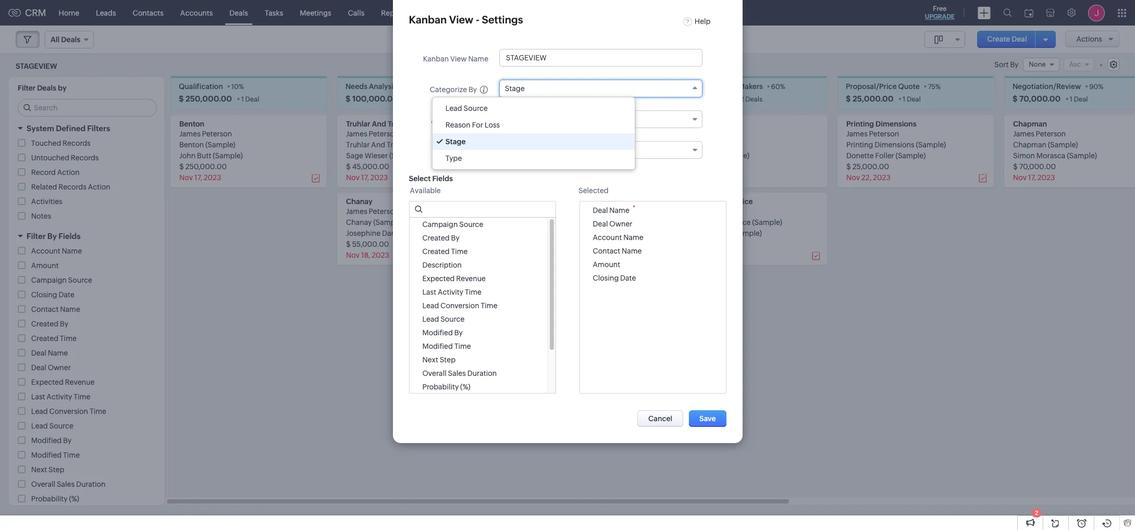 Task type: describe. For each thing, give the bounding box(es) containing it.
related
[[31, 183, 57, 192]]

1 vertical spatial and
[[371, 141, 386, 149]]

1 vertical spatial sales
[[57, 481, 75, 489]]

records for related
[[59, 183, 86, 192]]

untouched records
[[31, 154, 99, 162]]

stage inside the stage option
[[446, 138, 466, 146]]

name inside deal name *
[[610, 206, 630, 215]]

peterson inside james peterson chemel (sample) james venere (sample) $ 70,000.00 nov 17, 2023
[[536, 130, 566, 138]]

create deal
[[988, 35, 1028, 43]]

1 vertical spatial conversion
[[49, 408, 88, 416]]

mono color
[[505, 146, 545, 154]]

(sample) up james venere (sample) link
[[541, 141, 571, 149]]

profile element
[[1083, 0, 1112, 25]]

fields inside dropdown button
[[59, 232, 81, 241]]

deal owner account name contact name amount closing date
[[593, 220, 644, 282]]

1 chapman from the top
[[1014, 120, 1048, 128]]

modified by
[[31, 437, 72, 446]]

header
[[445, 147, 470, 155]]

1 vertical spatial duration
[[76, 481, 106, 489]]

kris marrier (sample) link
[[680, 152, 750, 160]]

Stage field
[[500, 80, 703, 98]]

75 %
[[929, 83, 941, 91]]

type option
[[433, 150, 635, 167]]

1 vertical spatial contact
[[31, 306, 59, 314]]

chapman link
[[1014, 120, 1048, 128]]

(%) inside campaign source created by created time description expected revenue last activity time lead conversion time lead source modified by modified time next step overall sales duration probability (%)
[[461, 383, 471, 392]]

cancel
[[649, 415, 673, 423]]

0 vertical spatial action
[[57, 169, 80, 177]]

truhlar and truhlar attys james peterson truhlar and truhlar (sample) sage wieser (sample) $ 45,000.00 nov 17, 2023
[[346, 120, 442, 182]]

(sample) right 'darakjy'
[[409, 230, 439, 238]]

capla paprocki (sample) link
[[680, 230, 763, 238]]

by for created by
[[60, 320, 68, 329]]

0 vertical spatial service
[[727, 198, 753, 206]]

james inside the chapman james peterson chapman (sample) simon morasca (sample) $ 70,000.00 nov 17, 2023
[[1014, 130, 1035, 138]]

reason
[[446, 121, 471, 129]]

1 vertical spatial lead source
[[31, 423, 73, 431]]

simon
[[1014, 152, 1036, 160]]

available
[[410, 187, 441, 195]]

sage wieser (sample) link
[[346, 152, 420, 160]]

55,000.00
[[352, 241, 389, 249]]

0 horizontal spatial amount
[[31, 262, 59, 270]]

70,000.00 down negotiation/review
[[1020, 95, 1061, 103]]

account inside the deal owner account name contact name amount closing date
[[593, 233, 622, 242]]

morasca
[[1037, 152, 1066, 160]]

-
[[476, 14, 480, 26]]

cancel button
[[638, 411, 684, 428]]

documents
[[480, 9, 520, 17]]

records for touched
[[63, 139, 91, 148]]

record
[[31, 169, 56, 177]]

campaigns link
[[416, 0, 472, 25]]

feltz printing service james peterson feltz printing service (sample) capla paprocki (sample)
[[680, 198, 783, 238]]

deal down 40
[[574, 96, 588, 103]]

leads link
[[88, 0, 124, 25]]

1 deal for value proposition
[[570, 96, 588, 103]]

by for categorize by
[[469, 86, 477, 94]]

save
[[700, 415, 716, 423]]

feltz printing service link
[[680, 198, 753, 206]]

sort
[[995, 61, 1009, 69]]

proposition
[[533, 83, 573, 91]]

deals left the by
[[37, 84, 56, 92]]

1 deal for negotiation/review
[[1071, 96, 1089, 103]]

feltz printing service (sample) link
[[680, 219, 783, 227]]

by
[[58, 84, 67, 92]]

90
[[1090, 83, 1099, 91]]

accounts link
[[172, 0, 221, 25]]

overall sales duration
[[31, 481, 106, 489]]

paprocki
[[701, 230, 731, 238]]

lead source option
[[433, 100, 635, 117]]

lead inside option
[[446, 104, 462, 113]]

chapman james peterson chapman (sample) simon morasca (sample) $ 70,000.00 nov 17, 2023
[[1014, 120, 1098, 182]]

james inside feltz printing service james peterson feltz printing service (sample) capla paprocki (sample)
[[680, 208, 701, 216]]

(sample) down the attys
[[412, 141, 442, 149]]

settings
[[482, 14, 523, 26]]

defined
[[56, 124, 86, 133]]

left panel element
[[409, 201, 556, 394]]

kanban for kanban view name
[[423, 55, 449, 63]]

peterson inside the chapman james peterson chapman (sample) simon morasca (sample) $ 70,000.00 nov 17, 2023
[[1037, 130, 1067, 138]]

1 vertical spatial date
[[59, 291, 74, 300]]

1 for qualification
[[241, 96, 244, 103]]

1 vertical spatial printing
[[698, 219, 724, 227]]

james up chemel
[[513, 130, 534, 138]]

1 vertical spatial action
[[88, 183, 110, 192]]

filter for filter deals by
[[18, 84, 36, 92]]

nov inside the chapman james peterson chapman (sample) simon morasca (sample) $ 70,000.00 nov 17, 2023
[[1014, 174, 1027, 182]]

2023 inside the chapman james peterson chapman (sample) simon morasca (sample) $ 70,000.00 nov 17, 2023
[[1038, 174, 1056, 182]]

deal inside "button"
[[1012, 35, 1028, 43]]

analysis
[[369, 83, 397, 91]]

stage inside "stage" field
[[505, 84, 525, 93]]

by for aggregate by
[[469, 116, 477, 125]]

campaign source created by created time description expected revenue last activity time lead conversion time lead source modified by modified time next step overall sales duration probability (%)
[[423, 221, 498, 392]]

expected revenue
[[31, 379, 95, 387]]

home
[[59, 9, 79, 17]]

sort by
[[995, 61, 1019, 69]]

next step
[[31, 466, 64, 475]]

owner for deal owner
[[48, 364, 71, 373]]

campaign for campaign source
[[31, 277, 67, 285]]

next inside campaign source created by created time description expected revenue last activity time lead conversion time lead source modified by modified time next step overall sales duration probability (%)
[[423, 356, 439, 365]]

deals up the attys
[[413, 96, 430, 103]]

40
[[581, 83, 590, 91]]

leads
[[96, 9, 116, 17]]

deal down deal name
[[31, 364, 46, 373]]

touched
[[31, 139, 61, 148]]

venere
[[536, 152, 559, 160]]

capla
[[680, 230, 700, 238]]

view for -
[[449, 14, 474, 26]]

2 for 2
[[1036, 511, 1039, 517]]

identify decision makers
[[680, 83, 763, 91]]

stage option
[[433, 134, 635, 150]]

sales inside campaign source created by created time description expected revenue last activity time lead conversion time lead source modified by modified time next step overall sales duration probability (%)
[[448, 370, 466, 378]]

$ 25,000.00
[[846, 95, 894, 103]]

2 chanay from the top
[[346, 219, 372, 227]]

nov inside james peterson chemel (sample) james venere (sample) $ 70,000.00 nov 17, 2023
[[513, 174, 527, 182]]

system defined filters button
[[8, 120, 165, 138]]

(sample) right morasca
[[1068, 152, 1098, 160]]

meetings link
[[292, 0, 340, 25]]

1 for value proposition
[[570, 96, 573, 103]]

select
[[409, 175, 431, 183]]

campaigns
[[425, 9, 464, 17]]

nov inside truhlar and truhlar attys james peterson truhlar and truhlar (sample) sage wieser (sample) $ 45,000.00 nov 17, 2023
[[346, 174, 360, 182]]

(sample) up simon morasca (sample) link
[[1049, 141, 1079, 149]]

1 vertical spatial step
[[48, 466, 64, 475]]

250,000.00
[[186, 95, 232, 103]]

1 feltz from the top
[[680, 198, 697, 206]]

deals down makers
[[746, 96, 763, 103]]

loss
[[485, 121, 500, 129]]

source inside option
[[464, 104, 488, 113]]

description
[[423, 261, 462, 270]]

negotiation/review
[[1013, 83, 1082, 91]]

james venere (sample) link
[[513, 152, 591, 160]]

1 vertical spatial service
[[726, 219, 751, 227]]

filter by fields
[[27, 232, 81, 241]]

owner for deal owner account name contact name amount closing date
[[610, 220, 633, 228]]

truhlar and truhlar (sample) link
[[346, 141, 442, 149]]

filters
[[87, 124, 110, 133]]

45,000.00
[[352, 163, 390, 171]]

revenue inside campaign source created by created time description expected revenue last activity time lead conversion time lead source modified by modified time next step overall sales duration probability (%)
[[457, 275, 486, 283]]

step inside campaign source created by created time description expected revenue last activity time lead conversion time lead source modified by modified time next step overall sales duration probability (%)
[[440, 356, 456, 365]]

peterson inside truhlar and truhlar attys james peterson truhlar and truhlar (sample) sage wieser (sample) $ 45,000.00 nov 17, 2023
[[369, 130, 399, 138]]

categorize by
[[430, 86, 477, 94]]

(sample) down feltz printing service (sample) link
[[732, 230, 763, 238]]

70,000.00 inside the chapman james peterson chapman (sample) simon morasca (sample) $ 70,000.00 nov 17, 2023
[[1020, 163, 1057, 171]]

0 horizontal spatial expected
[[31, 379, 64, 387]]

records for untouched
[[71, 154, 99, 162]]

help
[[695, 17, 711, 26]]

deal name *
[[593, 204, 636, 215]]

60
[[772, 83, 781, 91]]

probability inside campaign source created by created time description expected revenue last activity time lead conversion time lead source modified by modified time next step overall sales duration probability (%)
[[423, 383, 459, 392]]

% for value proposition
[[590, 83, 595, 91]]

overall inside campaign source created by created time description expected revenue last activity time lead conversion time lead source modified by modified time next step overall sales duration probability (%)
[[423, 370, 447, 378]]

reason for loss
[[446, 121, 500, 129]]

0 horizontal spatial closing
[[31, 291, 57, 300]]

17, inside truhlar and truhlar attys james peterson truhlar and truhlar (sample) sage wieser (sample) $ 45,000.00 nov 17, 2023
[[361, 174, 369, 182]]

0 vertical spatial fields
[[433, 175, 453, 183]]

king link
[[680, 120, 696, 128]]

right panel element
[[580, 201, 727, 394]]

needs analysis
[[346, 83, 397, 91]]

deals left tasks
[[230, 9, 248, 17]]

1 deal for qualification
[[241, 96, 259, 103]]

$ 250,000.00
[[179, 95, 232, 103]]

deal inside deal name *
[[593, 206, 608, 215]]

truhlar down $ 100,000.00
[[346, 120, 371, 128]]

2 feltz from the top
[[680, 219, 696, 227]]

4 % from the left
[[936, 83, 941, 91]]

conversion inside campaign source created by created time description expected revenue last activity time lead conversion time lead source modified by modified time next step overall sales duration probability (%)
[[441, 302, 480, 310]]

$ inside truhlar and truhlar attys james peterson truhlar and truhlar (sample) sage wieser (sample) $ 45,000.00 nov 17, 2023
[[346, 163, 351, 171]]

10 %
[[231, 83, 244, 91]]

0 horizontal spatial next
[[31, 466, 47, 475]]

25,000.00
[[853, 95, 894, 103]]

deal owner
[[31, 364, 71, 373]]

60 %
[[772, 83, 786, 91]]

(sample) up kris marrier (sample) link at top
[[697, 141, 727, 149]]

system defined filters
[[27, 124, 110, 133]]

activities
[[31, 198, 62, 206]]

wieser
[[365, 152, 388, 160]]

james inside truhlar and truhlar attys james peterson truhlar and truhlar (sample) sage wieser (sample) $ 45,000.00 nov 17, 2023
[[346, 130, 368, 138]]

james inside chanay james peterson chanay (sample) josephine darakjy (sample) $ 55,000.00 nov 18, 2023
[[346, 208, 368, 216]]

tasks
[[265, 9, 283, 17]]

(sample) up josephine darakjy (sample) link
[[374, 219, 404, 227]]

truhlar up 'sage'
[[346, 141, 370, 149]]

filter deals by
[[18, 84, 67, 92]]



Task type: vqa. For each thing, say whether or not it's contained in the screenshot.
17,
yes



Task type: locate. For each thing, give the bounding box(es) containing it.
deal right 25,000.00
[[907, 96, 921, 103]]

james down chapman link
[[1014, 130, 1035, 138]]

revenue down description
[[457, 275, 486, 283]]

kanban view - settings
[[409, 14, 523, 26]]

1 deal down negotiation/review
[[1071, 96, 1089, 103]]

0 horizontal spatial conversion
[[49, 408, 88, 416]]

$ 70,000.00 for negotiation/review
[[1013, 95, 1061, 103]]

1 horizontal spatial lead source
[[446, 104, 488, 113]]

3 1 from the left
[[903, 96, 906, 103]]

$ inside james peterson chemel (sample) james venere (sample) $ 70,000.00 nov 17, 2023
[[513, 163, 518, 171]]

1 $ 70,000.00 from the left
[[513, 95, 561, 103]]

touched records
[[31, 139, 91, 148]]

1 deal
[[241, 96, 259, 103], [570, 96, 588, 103], [903, 96, 921, 103], [1071, 96, 1089, 103]]

2 chapman from the top
[[1014, 141, 1047, 149]]

deal inside the deal owner account name contact name amount closing date
[[593, 220, 608, 228]]

1 % from the left
[[239, 83, 244, 91]]

header style
[[445, 147, 489, 155]]

king for king
[[680, 120, 696, 128]]

3 % from the left
[[781, 83, 786, 91]]

value
[[513, 83, 531, 91]]

2 17, from the left
[[528, 174, 536, 182]]

records down touched records
[[71, 154, 99, 162]]

0 vertical spatial conversion
[[441, 302, 480, 310]]

deal down negotiation/review
[[1075, 96, 1089, 103]]

accounts
[[180, 9, 213, 17]]

0 vertical spatial and
[[372, 120, 386, 128]]

2023 inside truhlar and truhlar attys james peterson truhlar and truhlar (sample) sage wieser (sample) $ 45,000.00 nov 17, 2023
[[371, 174, 388, 182]]

0 horizontal spatial revenue
[[65, 379, 95, 387]]

1 down 10 %
[[241, 96, 244, 103]]

1 deal down 40
[[570, 96, 588, 103]]

account down deal name *
[[593, 233, 622, 242]]

filter down notes
[[27, 232, 46, 241]]

2 for 2 deals
[[741, 96, 744, 103]]

service up capla paprocki (sample) link
[[726, 219, 751, 227]]

printing up feltz printing service (sample) link
[[698, 198, 726, 206]]

date inside the deal owner account name contact name amount closing date
[[621, 274, 637, 282]]

truhlar up 'truhlar and truhlar (sample)' link
[[388, 120, 412, 128]]

1 king from the top
[[680, 120, 696, 128]]

0 vertical spatial feltz
[[680, 198, 697, 206]]

campaign up closing date
[[31, 277, 67, 285]]

categorize
[[430, 86, 467, 94]]

1 deal down 10 %
[[241, 96, 259, 103]]

stageview
[[16, 62, 57, 70]]

contact name
[[31, 306, 80, 314]]

lead conversion time
[[31, 408, 106, 416]]

1 horizontal spatial action
[[88, 183, 110, 192]]

kanban up categorize
[[423, 55, 449, 63]]

70,000.00 down value proposition
[[519, 95, 561, 103]]

by inside dropdown button
[[47, 232, 57, 241]]

2 1 from the left
[[570, 96, 573, 103]]

1 down negotiation/review
[[1071, 96, 1073, 103]]

truhlar and truhlar attys link
[[346, 120, 432, 128]]

0 horizontal spatial (%)
[[69, 496, 79, 504]]

nov inside chanay james peterson chanay (sample) josephine darakjy (sample) $ 55,000.00 nov 18, 2023
[[346, 252, 360, 260]]

1 horizontal spatial sales
[[448, 370, 466, 378]]

Kanban View Name text field
[[500, 50, 702, 66]]

1 horizontal spatial expected
[[423, 275, 455, 283]]

1 vertical spatial fields
[[59, 232, 81, 241]]

and
[[372, 120, 386, 128], [371, 141, 386, 149]]

(%)
[[461, 383, 471, 392], [69, 496, 79, 504]]

and down 100,000.00
[[372, 120, 386, 128]]

by for filter by fields
[[47, 232, 57, 241]]

$ 105,000.00
[[680, 95, 731, 103]]

0 horizontal spatial 17,
[[361, 174, 369, 182]]

0 horizontal spatial step
[[48, 466, 64, 475]]

feltz
[[680, 198, 697, 206], [680, 219, 696, 227]]

70,000.00 inside james peterson chemel (sample) james venere (sample) $ 70,000.00 nov 17, 2023
[[519, 163, 556, 171]]

josephine
[[346, 230, 381, 238]]

king (sample) link
[[680, 141, 727, 149]]

1 horizontal spatial 17,
[[528, 174, 536, 182]]

4 1 from the left
[[1071, 96, 1073, 103]]

0 horizontal spatial stage
[[446, 138, 466, 146]]

1 horizontal spatial amount
[[593, 261, 621, 269]]

fields up account name
[[59, 232, 81, 241]]

$ 100,000.00
[[346, 95, 398, 103]]

$ down josephine
[[346, 241, 351, 249]]

0 horizontal spatial $ 70,000.00
[[513, 95, 561, 103]]

105,000.00
[[686, 95, 731, 103]]

conversion down description
[[441, 302, 480, 310]]

peterson inside feltz printing service james peterson feltz printing service (sample) capla paprocki (sample)
[[703, 208, 733, 216]]

owner down deal name *
[[610, 220, 633, 228]]

action up related records action
[[57, 169, 80, 177]]

contact down deal name *
[[593, 247, 621, 255]]

2023 down 55,000.00
[[372, 252, 390, 260]]

campaign source
[[31, 277, 92, 285]]

$ inside the chapman james peterson chapman (sample) simon morasca (sample) $ 70,000.00 nov 17, 2023
[[1014, 163, 1018, 171]]

stage
[[505, 84, 525, 93], [446, 138, 466, 146]]

1 horizontal spatial probability
[[423, 383, 459, 392]]

1 chanay from the top
[[346, 198, 373, 206]]

closing date
[[31, 291, 74, 300]]

actions
[[1077, 35, 1103, 43]]

1 horizontal spatial last
[[423, 288, 437, 297]]

lead
[[446, 104, 462, 113], [423, 302, 439, 310], [423, 316, 439, 324], [31, 408, 48, 416], [31, 423, 48, 431]]

activity inside campaign source created by created time description expected revenue last activity time lead conversion time lead source modified by modified time next step overall sales duration probability (%)
[[438, 288, 464, 297]]

james down chemel
[[513, 152, 534, 160]]

0 horizontal spatial overall
[[31, 481, 55, 489]]

aggregate by
[[431, 116, 477, 125]]

lead source inside option
[[446, 104, 488, 113]]

1 vertical spatial expected
[[31, 379, 64, 387]]

king (sample) kris marrier (sample)
[[680, 141, 750, 160]]

filter inside filter by fields dropdown button
[[27, 232, 46, 241]]

(sample) right marrier
[[720, 152, 750, 160]]

created by
[[31, 320, 68, 329]]

notes
[[31, 212, 51, 221]]

needs
[[346, 83, 368, 91]]

attys
[[414, 120, 432, 128]]

1 vertical spatial probability
[[31, 496, 68, 504]]

lead source up the aggregate by
[[446, 104, 488, 113]]

record action
[[31, 169, 80, 177]]

0 horizontal spatial lead source
[[31, 423, 73, 431]]

$ down mono
[[513, 163, 518, 171]]

0 horizontal spatial owner
[[48, 364, 71, 373]]

james up 'sage'
[[346, 130, 368, 138]]

activity down description
[[438, 288, 464, 297]]

0 vertical spatial kanban
[[409, 14, 447, 26]]

by for sort by
[[1011, 61, 1019, 69]]

$ 70,000.00 down value proposition
[[513, 95, 561, 103]]

1 vertical spatial owner
[[48, 364, 71, 373]]

% for identify decision makers
[[781, 83, 786, 91]]

revenue up last activity time
[[65, 379, 95, 387]]

revenue
[[457, 275, 486, 283], [65, 379, 95, 387]]

1 1 from the left
[[241, 96, 244, 103]]

activity down expected revenue
[[47, 393, 72, 402]]

0 vertical spatial chapman
[[1014, 120, 1048, 128]]

0 vertical spatial activity
[[438, 288, 464, 297]]

Mono Color field
[[500, 141, 703, 159]]

last inside campaign source created by created time description expected revenue last activity time lead conversion time lead source modified by modified time next step overall sales duration probability (%)
[[423, 288, 437, 297]]

17, down 45,000.00
[[361, 174, 369, 182]]

action down untouched records
[[88, 183, 110, 192]]

1 right 25,000.00
[[903, 96, 906, 103]]

reports
[[381, 9, 408, 17]]

create deal button
[[978, 31, 1038, 48]]

crm link
[[8, 7, 46, 18]]

2023 inside james peterson chemel (sample) james venere (sample) $ 70,000.00 nov 17, 2023
[[538, 174, 555, 182]]

king inside king (sample) kris marrier (sample)
[[680, 141, 695, 149]]

deal
[[1012, 35, 1028, 43], [245, 96, 259, 103], [574, 96, 588, 103], [907, 96, 921, 103], [1075, 96, 1089, 103], [593, 206, 608, 215], [593, 220, 608, 228], [31, 350, 46, 358], [31, 364, 46, 373]]

owner inside the deal owner account name contact name amount closing date
[[610, 220, 633, 228]]

deal right create
[[1012, 35, 1028, 43]]

1 horizontal spatial activity
[[438, 288, 464, 297]]

lead source up modified by
[[31, 423, 73, 431]]

1 horizontal spatial 2
[[1036, 511, 1039, 517]]

0 horizontal spatial date
[[59, 291, 74, 300]]

date
[[621, 274, 637, 282], [59, 291, 74, 300]]

none text field inside left panel element
[[410, 202, 556, 217]]

peterson up chemel (sample) 'link'
[[536, 130, 566, 138]]

decision
[[708, 83, 738, 91]]

0 vertical spatial printing
[[698, 198, 726, 206]]

1 vertical spatial overall
[[31, 481, 55, 489]]

0 vertical spatial stage
[[505, 84, 525, 93]]

printing up "paprocki"
[[698, 219, 724, 227]]

0 vertical spatial account
[[593, 233, 622, 242]]

for
[[472, 121, 483, 129]]

$ inside chanay james peterson chanay (sample) josephine darakjy (sample) $ 55,000.00 nov 18, 2023
[[346, 241, 351, 249]]

0 horizontal spatial campaign
[[31, 277, 67, 285]]

0 vertical spatial next
[[423, 356, 439, 365]]

untouched
[[31, 154, 69, 162]]

1 vertical spatial filter
[[27, 232, 46, 241]]

0 horizontal spatial 2
[[741, 96, 744, 103]]

reason for loss option
[[433, 117, 635, 134]]

and up wieser at top
[[371, 141, 386, 149]]

view left -
[[449, 14, 474, 26]]

0 vertical spatial view
[[449, 14, 474, 26]]

1 vertical spatial closing
[[31, 291, 57, 300]]

0 horizontal spatial sales
[[57, 481, 75, 489]]

style
[[472, 147, 489, 155]]

1 vertical spatial 2
[[1036, 511, 1039, 517]]

3 1 deal from the left
[[903, 96, 921, 103]]

1 vertical spatial next
[[31, 466, 47, 475]]

conversion
[[441, 302, 480, 310], [49, 408, 88, 416]]

filter for filter by fields
[[27, 232, 46, 241]]

peterson
[[369, 130, 399, 138], [536, 130, 566, 138], [1037, 130, 1067, 138], [369, 208, 399, 216], [703, 208, 733, 216]]

% for qualification
[[239, 83, 244, 91]]

select fields
[[409, 175, 453, 183]]

expected inside campaign source created by created time description expected revenue last activity time lead conversion time lead source modified by modified time next step overall sales duration probability (%)
[[423, 275, 455, 283]]

0 vertical spatial owner
[[610, 220, 633, 228]]

james up capla
[[680, 208, 701, 216]]

identify
[[680, 83, 706, 91]]

contacts
[[133, 9, 164, 17]]

james peterson chemel (sample) james venere (sample) $ 70,000.00 nov 17, 2023
[[513, 130, 591, 182]]

1 horizontal spatial step
[[440, 356, 456, 365]]

0 vertical spatial probability
[[423, 383, 459, 392]]

1 vertical spatial last
[[31, 393, 45, 402]]

nov down 45,000.00
[[346, 174, 360, 182]]

1 horizontal spatial overall
[[423, 370, 447, 378]]

campaign inside campaign source created by created time description expected revenue last activity time lead conversion time lead source modified by modified time next step overall sales duration probability (%)
[[423, 221, 458, 229]]

0 vertical spatial duration
[[468, 370, 497, 378]]

1 horizontal spatial fields
[[433, 175, 453, 183]]

king for king (sample) kris marrier (sample)
[[680, 141, 695, 149]]

(sample) down 'truhlar and truhlar (sample)' link
[[390, 152, 420, 160]]

0 horizontal spatial probability
[[31, 496, 68, 504]]

70,000.00 down morasca
[[1020, 163, 1057, 171]]

peterson up chanay (sample) link
[[369, 208, 399, 216]]

100,000.00
[[352, 95, 398, 103]]

upgrade
[[926, 13, 955, 20]]

campaign for campaign source created by created time description expected revenue last activity time lead conversion time lead source modified by modified time next step overall sales duration probability (%)
[[423, 221, 458, 229]]

1 vertical spatial kanban
[[423, 55, 449, 63]]

1 17, from the left
[[361, 174, 369, 182]]

(sample) right the venere
[[561, 152, 591, 160]]

1 horizontal spatial date
[[621, 274, 637, 282]]

1 horizontal spatial conversion
[[441, 302, 480, 310]]

truhlar
[[346, 120, 371, 128], [388, 120, 412, 128], [346, 141, 370, 149], [387, 141, 411, 149]]

deal up deal owner
[[31, 350, 46, 358]]

2 horizontal spatial 17,
[[1029, 174, 1037, 182]]

Search text field
[[18, 100, 156, 116]]

1 vertical spatial (%)
[[69, 496, 79, 504]]

deal down selected
[[593, 206, 608, 215]]

0 vertical spatial campaign
[[423, 221, 458, 229]]

modified time
[[31, 452, 80, 460]]

$ down qualification
[[179, 95, 184, 103]]

amount inside the deal owner account name contact name amount closing date
[[593, 261, 621, 269]]

list box containing lead source
[[433, 98, 635, 169]]

4 1 deal from the left
[[1071, 96, 1089, 103]]

0 horizontal spatial action
[[57, 169, 80, 177]]

truhlar up the sage wieser (sample) link
[[387, 141, 411, 149]]

king
[[680, 120, 696, 128], [680, 141, 695, 149]]

$ down simon
[[1014, 163, 1018, 171]]

owner up expected revenue
[[48, 364, 71, 373]]

kanban for kanban view - settings
[[409, 14, 447, 26]]

2023 inside chanay james peterson chanay (sample) josephine darakjy (sample) $ 55,000.00 nov 18, 2023
[[372, 252, 390, 260]]

1 vertical spatial activity
[[47, 393, 72, 402]]

0 horizontal spatial contact
[[31, 306, 59, 314]]

0 vertical spatial filter
[[18, 84, 36, 92]]

last down expected revenue
[[31, 393, 45, 402]]

0 vertical spatial contact
[[593, 247, 621, 255]]

1 horizontal spatial next
[[423, 356, 439, 365]]

deal right 250,000.00
[[245, 96, 259, 103]]

$ down 'sage'
[[346, 163, 351, 171]]

james down chanay "link"
[[346, 208, 368, 216]]

mono
[[505, 146, 525, 154]]

1 vertical spatial king
[[680, 141, 695, 149]]

chanay up josephine
[[346, 219, 372, 227]]

2
[[741, 96, 744, 103], [1036, 511, 1039, 517]]

closing inside the deal owner account name contact name amount closing date
[[593, 274, 619, 282]]

2 1 deal from the left
[[570, 96, 588, 103]]

$ down needs
[[346, 95, 351, 103]]

peterson down truhlar and truhlar attys "link"
[[369, 130, 399, 138]]

0 horizontal spatial fields
[[59, 232, 81, 241]]

chanay up chanay (sample) link
[[346, 198, 373, 206]]

$ up chapman link
[[1013, 95, 1018, 103]]

%
[[239, 83, 244, 91], [590, 83, 595, 91], [781, 83, 786, 91], [936, 83, 941, 91], [1099, 83, 1104, 91]]

0 horizontal spatial activity
[[47, 393, 72, 402]]

0 vertical spatial records
[[63, 139, 91, 148]]

campaign down the available
[[423, 221, 458, 229]]

0 vertical spatial closing
[[593, 274, 619, 282]]

duration
[[468, 370, 497, 378], [76, 481, 106, 489]]

0 vertical spatial step
[[440, 356, 456, 365]]

2023 down morasca
[[1038, 174, 1056, 182]]

1 vertical spatial campaign
[[31, 277, 67, 285]]

0 horizontal spatial account
[[31, 247, 60, 256]]

free upgrade
[[926, 5, 955, 20]]

1 vertical spatial revenue
[[65, 379, 95, 387]]

nov down simon
[[1014, 174, 1027, 182]]

name
[[469, 55, 489, 63], [610, 206, 630, 215], [624, 233, 644, 242], [622, 247, 642, 255], [62, 247, 82, 256], [60, 306, 80, 314], [48, 350, 68, 358]]

None text field
[[410, 202, 556, 217]]

None field
[[500, 111, 703, 128]]

filter
[[18, 84, 36, 92], [27, 232, 46, 241]]

1 for negotiation/review
[[1071, 96, 1073, 103]]

peterson inside chanay james peterson chanay (sample) josephine darakjy (sample) $ 55,000.00 nov 18, 2023
[[369, 208, 399, 216]]

(sample)
[[412, 141, 442, 149], [541, 141, 571, 149], [697, 141, 727, 149], [1049, 141, 1079, 149], [390, 152, 420, 160], [561, 152, 591, 160], [720, 152, 750, 160], [1068, 152, 1098, 160], [374, 219, 404, 227], [753, 219, 783, 227], [409, 230, 439, 238], [732, 230, 763, 238]]

1 vertical spatial stage
[[446, 138, 466, 146]]

last down description
[[423, 288, 437, 297]]

0 horizontal spatial last
[[31, 393, 45, 402]]

1 horizontal spatial owner
[[610, 220, 633, 228]]

70,000.00 down the venere
[[519, 163, 556, 171]]

2023 down the venere
[[538, 174, 555, 182]]

by
[[1011, 61, 1019, 69], [469, 86, 477, 94], [469, 116, 477, 125], [47, 232, 57, 241], [451, 234, 460, 243], [60, 320, 68, 329], [455, 329, 463, 337], [63, 437, 72, 446]]

expected down deal owner
[[31, 379, 64, 387]]

by for modified by
[[63, 437, 72, 446]]

sage
[[346, 152, 363, 160]]

17, inside the chapman james peterson chapman (sample) simon morasca (sample) $ 70,000.00 nov 17, 2023
[[1029, 174, 1037, 182]]

$ down value
[[513, 95, 518, 103]]

conversion down last activity time
[[49, 408, 88, 416]]

1 horizontal spatial campaign
[[423, 221, 458, 229]]

darakjy
[[382, 230, 407, 238]]

king up kris
[[680, 141, 695, 149]]

fields up the available
[[433, 175, 453, 183]]

0 vertical spatial chanay
[[346, 198, 373, 206]]

related records action
[[31, 183, 110, 192]]

1 horizontal spatial duration
[[468, 370, 497, 378]]

overall
[[423, 370, 447, 378], [31, 481, 55, 489]]

deal down deal name *
[[593, 220, 608, 228]]

1 vertical spatial account
[[31, 247, 60, 256]]

crm
[[25, 7, 46, 18]]

duration inside campaign source created by created time description expected revenue last activity time lead conversion time lead source modified by modified time next step overall sales duration probability (%)
[[468, 370, 497, 378]]

account down filter by fields
[[31, 247, 60, 256]]

10
[[231, 83, 239, 91]]

17, inside james peterson chemel (sample) james venere (sample) $ 70,000.00 nov 17, 2023
[[528, 174, 536, 182]]

amount
[[593, 261, 621, 269], [31, 262, 59, 270]]

5 % from the left
[[1099, 83, 1104, 91]]

james
[[346, 130, 368, 138], [513, 130, 534, 138], [1014, 130, 1035, 138], [513, 152, 534, 160], [346, 208, 368, 216], [680, 208, 701, 216]]

2 $ 70,000.00 from the left
[[1013, 95, 1061, 103]]

17, down type option
[[528, 174, 536, 182]]

$ 70,000.00 for value proposition
[[513, 95, 561, 103]]

3 17, from the left
[[1029, 174, 1037, 182]]

king up king (sample) link
[[680, 120, 696, 128]]

peterson up the chapman (sample) link
[[1037, 130, 1067, 138]]

contact inside the deal owner account name contact name amount closing date
[[593, 247, 621, 255]]

0 vertical spatial sales
[[448, 370, 466, 378]]

probability (%)
[[31, 496, 79, 504]]

view for name
[[451, 55, 467, 63]]

campaign
[[423, 221, 458, 229], [31, 277, 67, 285]]

profile image
[[1089, 4, 1106, 21]]

0 vertical spatial expected
[[423, 275, 455, 283]]

1 1 deal from the left
[[241, 96, 259, 103]]

records
[[63, 139, 91, 148], [71, 154, 99, 162], [59, 183, 86, 192]]

reports link
[[373, 0, 416, 25]]

1 down proposition
[[570, 96, 573, 103]]

1 horizontal spatial (%)
[[461, 383, 471, 392]]

(sample) up capla paprocki (sample) link
[[753, 219, 783, 227]]

chanay link
[[346, 198, 373, 206]]

0 vertical spatial last
[[423, 288, 437, 297]]

2 % from the left
[[590, 83, 595, 91]]

2 king from the top
[[680, 141, 695, 149]]

$ left 25,000.00
[[846, 95, 851, 103]]

0 vertical spatial lead source
[[446, 104, 488, 113]]

$ down identify
[[680, 95, 685, 103]]

deals
[[230, 9, 248, 17], [37, 84, 56, 92], [413, 96, 430, 103], [746, 96, 763, 103]]

create
[[988, 35, 1011, 43]]

% for negotiation/review
[[1099, 83, 1104, 91]]

type
[[446, 154, 462, 163]]

list box
[[433, 98, 635, 169]]

1 vertical spatial chapman
[[1014, 141, 1047, 149]]

stage up the header at top left
[[446, 138, 466, 146]]

0 vertical spatial king
[[680, 120, 696, 128]]

90 %
[[1090, 83, 1104, 91]]



